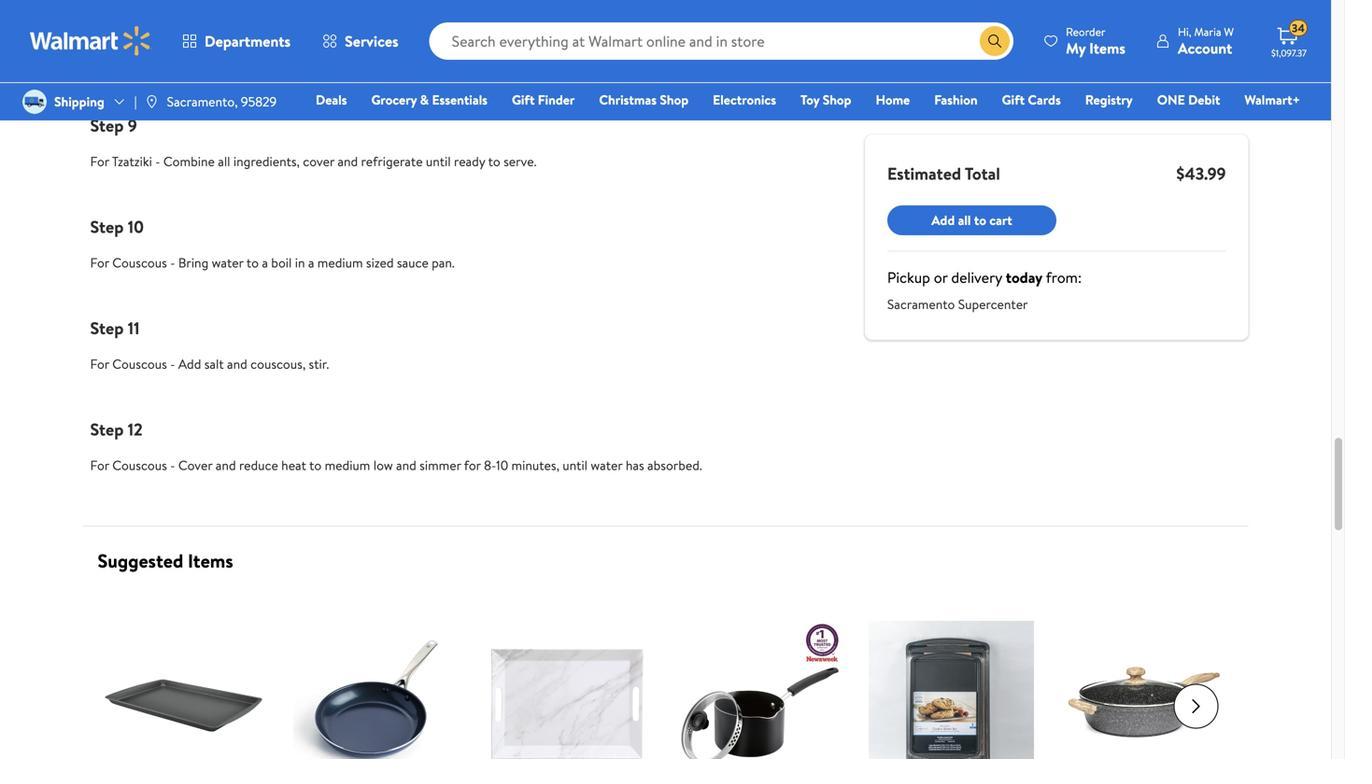 Task type: describe. For each thing, give the bounding box(es) containing it.
has
[[626, 456, 645, 475]]

1 vertical spatial items
[[188, 548, 233, 574]]

step for step 9
[[90, 114, 124, 137]]

for meatballs - garnish meatballs with parsley and serve with tzatziki.
[[90, 51, 477, 69]]

w
[[1225, 24, 1234, 40]]

salt
[[204, 355, 224, 373]]

couscous for 12
[[112, 456, 167, 475]]

supercenter
[[959, 295, 1028, 314]]

for for step 12
[[90, 456, 109, 475]]

next slide for suggested items list image
[[1174, 685, 1219, 730]]

- for step 9
[[155, 152, 160, 170]]

hi,
[[1178, 24, 1192, 40]]

- for step 11
[[170, 355, 175, 373]]

departments
[[205, 31, 291, 51]]

- for step 8
[[169, 51, 174, 69]]

shop for toy shop
[[823, 91, 852, 109]]

one debit link
[[1149, 90, 1229, 110]]

finder
[[538, 91, 575, 109]]

registry
[[1086, 91, 1133, 109]]

reduce
[[239, 456, 278, 475]]

deals link
[[307, 90, 356, 110]]

minutes,
[[512, 456, 560, 475]]

Search search field
[[430, 22, 1014, 60]]

total
[[965, 162, 1001, 185]]

and right salt
[[227, 355, 247, 373]]

1 vertical spatial medium
[[325, 456, 370, 475]]

items inside 'reorder my items'
[[1090, 38, 1126, 58]]

mainstays large nonstick 17" x 11" cookie sheet baking pan, gray image
[[101, 621, 267, 760]]

serve.
[[504, 152, 537, 170]]

ready
[[454, 152, 485, 170]]

deals
[[316, 91, 347, 109]]

one
[[1158, 91, 1186, 109]]

1 horizontal spatial until
[[563, 456, 588, 475]]

pickup
[[888, 267, 931, 288]]

toy
[[801, 91, 820, 109]]

electronics
[[713, 91, 777, 109]]

search icon image
[[988, 34, 1003, 49]]

couscous,
[[251, 355, 306, 373]]

1 vertical spatial add
[[178, 355, 201, 373]]

for couscous - add salt and couscous, stir.
[[90, 355, 329, 373]]

account
[[1178, 38, 1233, 58]]

sacramento, 95829
[[167, 92, 277, 111]]

shipping
[[54, 92, 104, 111]]

cart
[[990, 211, 1013, 229]]

2 meatballs from the left
[[224, 51, 277, 69]]

essentials
[[432, 91, 488, 109]]

walmart+ link
[[1237, 90, 1309, 110]]

&
[[420, 91, 429, 109]]

1 with from the left
[[281, 51, 305, 69]]

gift for gift finder
[[512, 91, 535, 109]]

11
[[128, 317, 140, 340]]

boil
[[271, 254, 292, 272]]

one debit
[[1158, 91, 1221, 109]]

reorder
[[1066, 24, 1106, 40]]

add all to cart button
[[888, 206, 1057, 235]]

walmart image
[[30, 26, 151, 56]]

cards
[[1028, 91, 1061, 109]]

pan.
[[432, 254, 455, 272]]

electronics link
[[705, 90, 785, 110]]

all inside button
[[958, 211, 971, 229]]

95829
[[241, 92, 277, 111]]

1 vertical spatial 10
[[496, 456, 509, 475]]

2 a from the left
[[308, 254, 314, 272]]

tzatziki
[[112, 152, 152, 170]]

better homes & gardens- marble print rectangle melamine handled tray image
[[485, 621, 651, 760]]

reorder my items
[[1066, 24, 1126, 58]]

0 horizontal spatial water
[[212, 254, 244, 272]]

for couscous - cover and reduce heat to medium low and simmer for 8-10 minutes, until water has absorbed.
[[90, 456, 702, 475]]

0 vertical spatial 10
[[128, 215, 144, 239]]

home link
[[868, 90, 919, 110]]

add inside button
[[932, 211, 955, 229]]

- for step 10
[[170, 254, 175, 272]]

suggested
[[98, 548, 183, 574]]

departments button
[[166, 19, 307, 64]]

1 vertical spatial water
[[591, 456, 623, 475]]

cover
[[303, 152, 335, 170]]

christmas shop
[[599, 91, 689, 109]]

parsley
[[308, 51, 348, 69]]

0 vertical spatial until
[[426, 152, 451, 170]]

step for step 11
[[90, 317, 124, 340]]

services
[[345, 31, 399, 51]]

step for step 12
[[90, 418, 124, 441]]

bring
[[178, 254, 209, 272]]

for
[[464, 456, 481, 475]]

or
[[934, 267, 948, 288]]

fashion
[[935, 91, 978, 109]]

to right heat
[[309, 456, 322, 475]]

12
[[128, 418, 143, 441]]

for for step 10
[[90, 254, 109, 272]]

Walmart Site-Wide search field
[[430, 22, 1014, 60]]

garnish
[[177, 51, 221, 69]]

stir.
[[309, 355, 329, 373]]



Task type: locate. For each thing, give the bounding box(es) containing it.
1 horizontal spatial water
[[591, 456, 623, 475]]

1 couscous from the top
[[112, 254, 167, 272]]

1 horizontal spatial meatballs
[[224, 51, 277, 69]]

step left 12 in the left of the page
[[90, 418, 124, 441]]

estimated total
[[888, 162, 1001, 185]]

0 horizontal spatial gift
[[512, 91, 535, 109]]

water
[[212, 254, 244, 272], [591, 456, 623, 475]]

grocery & essentials link
[[363, 90, 496, 110]]

0 horizontal spatial all
[[218, 152, 230, 170]]

for couscous - bring water to a boil in a medium sized sauce pan.
[[90, 254, 455, 272]]

0 vertical spatial couscous
[[112, 254, 167, 272]]

1 horizontal spatial add
[[932, 211, 955, 229]]

1 vertical spatial until
[[563, 456, 588, 475]]

 image
[[22, 90, 47, 114]]

the pioneer woman prairie signature 6 quart cast aluminum jumbo cooker sauté pan, charcoal speckle image
[[1061, 621, 1226, 760]]

water left has
[[591, 456, 623, 475]]

 image
[[145, 94, 159, 109]]

a
[[262, 254, 268, 272], [308, 254, 314, 272]]

3 couscous from the top
[[112, 456, 167, 475]]

with right serve
[[408, 51, 432, 69]]

couscous down 12 in the left of the page
[[112, 456, 167, 475]]

step 9
[[90, 114, 137, 137]]

1 horizontal spatial shop
[[823, 91, 852, 109]]

for down step 8
[[90, 51, 109, 69]]

combine
[[163, 152, 215, 170]]

0 horizontal spatial with
[[281, 51, 305, 69]]

8-
[[484, 456, 496, 475]]

medium left low
[[325, 456, 370, 475]]

add all to cart
[[932, 211, 1013, 229]]

- left garnish
[[169, 51, 174, 69]]

2 for from the top
[[90, 152, 109, 170]]

-
[[169, 51, 174, 69], [155, 152, 160, 170], [170, 254, 175, 272], [170, 355, 175, 373], [170, 456, 175, 475]]

add left salt
[[178, 355, 201, 373]]

shop right christmas
[[660, 91, 689, 109]]

0 horizontal spatial meatballs
[[112, 51, 166, 69]]

for left the tzatziki
[[90, 152, 109, 170]]

gift
[[512, 91, 535, 109], [1002, 91, 1025, 109]]

for down step 11
[[90, 355, 109, 373]]

1 horizontal spatial 10
[[496, 456, 509, 475]]

gift cards
[[1002, 91, 1061, 109]]

0 vertical spatial water
[[212, 254, 244, 272]]

1 for from the top
[[90, 51, 109, 69]]

for for step 8
[[90, 51, 109, 69]]

all left cart
[[958, 211, 971, 229]]

$43.99
[[1177, 162, 1227, 185]]

to left cart
[[975, 211, 987, 229]]

2 with from the left
[[408, 51, 432, 69]]

step down the tzatziki
[[90, 215, 124, 239]]

0 horizontal spatial until
[[426, 152, 451, 170]]

- for step 12
[[170, 456, 175, 475]]

couscous
[[112, 254, 167, 272], [112, 355, 167, 373], [112, 456, 167, 475]]

1 vertical spatial couscous
[[112, 355, 167, 373]]

2 gift from the left
[[1002, 91, 1025, 109]]

0 vertical spatial add
[[932, 211, 955, 229]]

debit
[[1189, 91, 1221, 109]]

- left salt
[[170, 355, 175, 373]]

couscous down the step 10
[[112, 254, 167, 272]]

from:
[[1046, 267, 1082, 288]]

- left bring at top left
[[170, 254, 175, 272]]

1 horizontal spatial items
[[1090, 38, 1126, 58]]

items right my
[[1090, 38, 1126, 58]]

for tzatziki - combine all ingredients, cover and refrigerate until ready to serve.
[[90, 152, 537, 170]]

3 for from the top
[[90, 254, 109, 272]]

2 shop from the left
[[823, 91, 852, 109]]

step for step 8
[[90, 12, 124, 36]]

sauce
[[397, 254, 429, 272]]

4 step from the top
[[90, 317, 124, 340]]

serve
[[374, 51, 405, 69]]

5 for from the top
[[90, 456, 109, 475]]

1 vertical spatial all
[[958, 211, 971, 229]]

today
[[1006, 267, 1043, 288]]

step 12
[[90, 418, 143, 441]]

medium left the sized on the top left
[[318, 254, 363, 272]]

10
[[128, 215, 144, 239], [496, 456, 509, 475]]

1 horizontal spatial with
[[408, 51, 432, 69]]

for down "step 12"
[[90, 456, 109, 475]]

fashion link
[[926, 90, 986, 110]]

couscous for 11
[[112, 355, 167, 373]]

add
[[932, 211, 955, 229], [178, 355, 201, 373]]

absorbed.
[[648, 456, 702, 475]]

and right the cover
[[216, 456, 236, 475]]

0 horizontal spatial shop
[[660, 91, 689, 109]]

gift left finder at the top left
[[512, 91, 535, 109]]

with
[[281, 51, 305, 69], [408, 51, 432, 69]]

maria
[[1195, 24, 1222, 40]]

step 10
[[90, 215, 144, 239]]

sacramento
[[888, 295, 955, 314]]

until left ready
[[426, 152, 451, 170]]

for for step 9
[[90, 152, 109, 170]]

toy shop
[[801, 91, 852, 109]]

1 horizontal spatial gift
[[1002, 91, 1025, 109]]

ingredients,
[[234, 152, 300, 170]]

cover
[[178, 456, 213, 475]]

suggested items
[[98, 548, 233, 574]]

gift for gift cards
[[1002, 91, 1025, 109]]

until
[[426, 152, 451, 170], [563, 456, 588, 475]]

water right bring at top left
[[212, 254, 244, 272]]

blue diamond toxin free ceramic nonstick safe open frypan/skillet, 10" image
[[293, 621, 459, 760]]

couscous for 10
[[112, 254, 167, 272]]

and
[[351, 51, 371, 69], [338, 152, 358, 170], [227, 355, 247, 373], [216, 456, 236, 475], [396, 456, 417, 475]]

couscous down "11"
[[112, 355, 167, 373]]

1 shop from the left
[[660, 91, 689, 109]]

all
[[218, 152, 230, 170], [958, 211, 971, 229]]

shop
[[660, 91, 689, 109], [823, 91, 852, 109]]

home
[[876, 91, 910, 109]]

0 horizontal spatial a
[[262, 254, 268, 272]]

grocery & essentials
[[371, 91, 488, 109]]

a left boil
[[262, 254, 268, 272]]

toy shop link
[[792, 90, 860, 110]]

0 vertical spatial items
[[1090, 38, 1126, 58]]

34
[[1292, 20, 1305, 36]]

gift finder
[[512, 91, 575, 109]]

pickup or delivery today from: sacramento supercenter
[[888, 267, 1082, 314]]

8
[[128, 12, 137, 36]]

step
[[90, 12, 124, 36], [90, 114, 124, 137], [90, 215, 124, 239], [90, 317, 124, 340], [90, 418, 124, 441]]

1 a from the left
[[262, 254, 268, 272]]

step for step 10
[[90, 215, 124, 239]]

my
[[1066, 38, 1086, 58]]

0 vertical spatial medium
[[318, 254, 363, 272]]

items right "suggested"
[[188, 548, 233, 574]]

sized
[[366, 254, 394, 272]]

1 gift from the left
[[512, 91, 535, 109]]

gift cards link
[[994, 90, 1070, 110]]

shop right toy
[[823, 91, 852, 109]]

services button
[[307, 19, 415, 64]]

low
[[374, 456, 393, 475]]

refrigerate
[[361, 152, 423, 170]]

christmas shop link
[[591, 90, 697, 110]]

0 horizontal spatial add
[[178, 355, 201, 373]]

mainstays 3pc nonstick cookie set, 11.2" x  17.2", 10.2" x 15.2", 9.2" x 13.2", gray image
[[869, 621, 1035, 760]]

delivery
[[952, 267, 1003, 288]]

step 11
[[90, 317, 140, 340]]

grocery
[[371, 91, 417, 109]]

- left the cover
[[170, 456, 175, 475]]

5 step from the top
[[90, 418, 124, 441]]

shop inside "link"
[[823, 91, 852, 109]]

to right ready
[[488, 152, 501, 170]]

step left 9
[[90, 114, 124, 137]]

- right the tzatziki
[[155, 152, 160, 170]]

10 down the tzatziki
[[128, 215, 144, 239]]

with left parsley
[[281, 51, 305, 69]]

1 meatballs from the left
[[112, 51, 166, 69]]

hi, maria w account
[[1178, 24, 1234, 58]]

medium
[[318, 254, 363, 272], [325, 456, 370, 475]]

0 horizontal spatial items
[[188, 548, 233, 574]]

estimated
[[888, 162, 962, 185]]

0 vertical spatial all
[[218, 152, 230, 170]]

1 horizontal spatial all
[[958, 211, 971, 229]]

farberware 3-quart aluminum non-stick straining saucepan with lid, black image
[[677, 621, 843, 760]]

meatballs up 95829
[[224, 51, 277, 69]]

2 step from the top
[[90, 114, 124, 137]]

a right in
[[308, 254, 314, 272]]

2 vertical spatial couscous
[[112, 456, 167, 475]]

walmart+
[[1245, 91, 1301, 109]]

4 for from the top
[[90, 355, 109, 373]]

to inside button
[[975, 211, 987, 229]]

shop for christmas shop
[[660, 91, 689, 109]]

sacramento,
[[167, 92, 238, 111]]

in
[[295, 254, 305, 272]]

|
[[134, 92, 137, 111]]

step left "11"
[[90, 317, 124, 340]]

christmas
[[599, 91, 657, 109]]

registry link
[[1077, 90, 1142, 110]]

gift finder link
[[504, 90, 583, 110]]

10 right for at the left of page
[[496, 456, 509, 475]]

and left serve
[[351, 51, 371, 69]]

gift left cards
[[1002, 91, 1025, 109]]

1 horizontal spatial a
[[308, 254, 314, 272]]

step 8
[[90, 12, 137, 36]]

0 horizontal spatial 10
[[128, 215, 144, 239]]

add down estimated total at the top right
[[932, 211, 955, 229]]

to
[[488, 152, 501, 170], [975, 211, 987, 229], [247, 254, 259, 272], [309, 456, 322, 475]]

2 couscous from the top
[[112, 355, 167, 373]]

3 step from the top
[[90, 215, 124, 239]]

1 step from the top
[[90, 12, 124, 36]]

$1,097.37
[[1272, 47, 1307, 59]]

heat
[[281, 456, 306, 475]]

for down the step 10
[[90, 254, 109, 272]]

until right "minutes,"
[[563, 456, 588, 475]]

for for step 11
[[90, 355, 109, 373]]

meatballs down 8
[[112, 51, 166, 69]]

step left 8
[[90, 12, 124, 36]]

and right cover
[[338, 152, 358, 170]]

and right low
[[396, 456, 417, 475]]

all right combine
[[218, 152, 230, 170]]

to left boil
[[247, 254, 259, 272]]



Task type: vqa. For each thing, say whether or not it's contained in the screenshot.
2nd the "gift" from the left
yes



